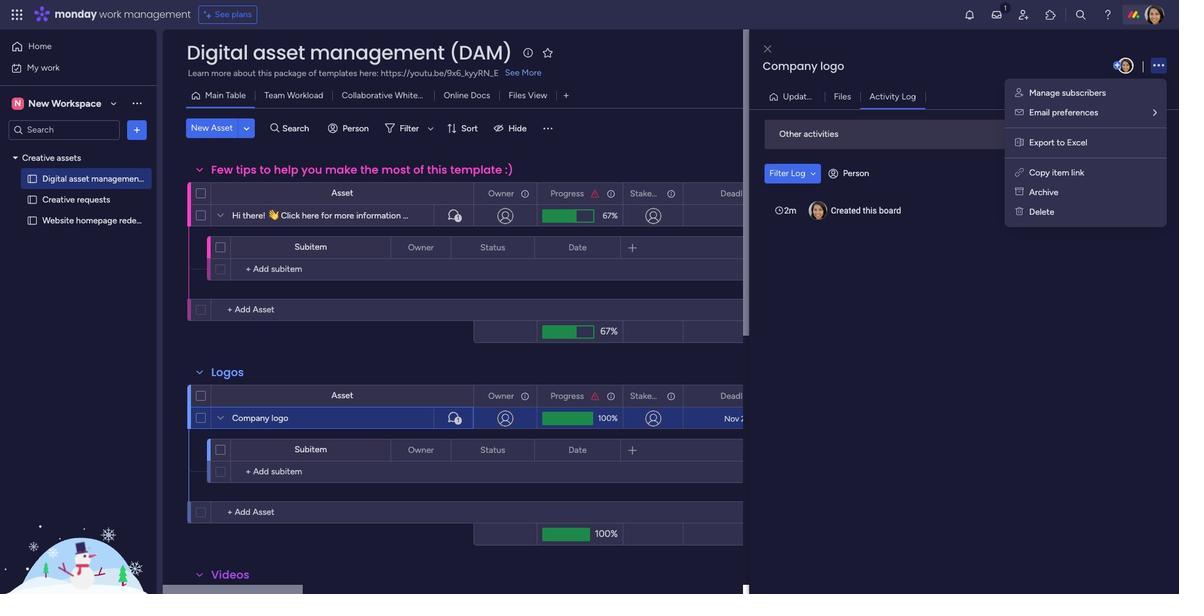 Task type: vqa. For each thing, say whether or not it's contained in the screenshot.
1st Date 'field'
yes



Task type: describe. For each thing, give the bounding box(es) containing it.
1 horizontal spatial digital asset management (dam)
[[187, 39, 512, 66]]

about
[[233, 68, 256, 79]]

import from excel template outline image
[[1016, 138, 1024, 148]]

0 vertical spatial person
[[343, 123, 369, 134]]

docs
[[471, 90, 490, 101]]

1 vertical spatial management
[[310, 39, 445, 66]]

online
[[444, 90, 469, 101]]

digital inside list box
[[42, 174, 67, 184]]

date field for 2nd status field from the bottom
[[566, 241, 590, 255]]

redesign
[[119, 215, 152, 226]]

deadline for logos
[[721, 391, 754, 402]]

sort button
[[442, 119, 485, 138]]

home button
[[7, 37, 132, 57]]

videos
[[211, 568, 250, 583]]

online docs button
[[435, 86, 500, 106]]

progress field for few tips to help you make the most of this template :)
[[548, 187, 587, 201]]

67
[[603, 211, 612, 221]]

1 button for hi there!   👋  click here for more information  →
[[434, 205, 474, 227]]

Search in workspace field
[[26, 123, 103, 137]]

to inside menu
[[1057, 138, 1066, 148]]

0 horizontal spatial person button
[[323, 119, 376, 138]]

board
[[880, 206, 902, 215]]

new for new asset
[[191, 123, 209, 133]]

100%
[[595, 529, 618, 540]]

0 horizontal spatial asset
[[69, 174, 89, 184]]

1 status from the top
[[481, 242, 506, 253]]

nov
[[725, 414, 740, 424]]

notifications image
[[964, 9, 976, 21]]

make
[[325, 162, 358, 178]]

1 horizontal spatial digital
[[187, 39, 248, 66]]

creative assets
[[22, 153, 81, 163]]

2 vertical spatial this
[[863, 206, 877, 215]]

angle down image
[[244, 124, 250, 133]]

nov 26
[[725, 414, 751, 424]]

see inside learn more about this package of templates here: https://youtu.be/9x6_kyyrn_e see more
[[505, 68, 520, 78]]

+ Add Asset text field
[[218, 506, 317, 520]]

team workload button
[[255, 86, 333, 106]]

plans
[[232, 9, 252, 20]]

hide button
[[489, 119, 534, 138]]

assets
[[57, 153, 81, 163]]

learn more about this package of templates here: https://youtu.be/9x6_kyyrn_e see more
[[188, 68, 542, 79]]

export
[[1030, 138, 1055, 148]]

website
[[42, 215, 74, 226]]

updates
[[783, 91, 816, 102]]

1 horizontal spatial activity
[[1115, 129, 1145, 139]]

created this board
[[831, 206, 902, 215]]

updates / 1 button
[[764, 87, 827, 107]]

main table
[[205, 90, 246, 101]]

1 subitem from the top
[[295, 242, 327, 253]]

manage subscribers
[[1030, 88, 1107, 98]]

invite members image
[[1018, 9, 1030, 21]]

% for 67 %
[[612, 211, 618, 221]]

activity log button
[[861, 87, 926, 107]]

https://youtu.be/9x6_kyyrn_e
[[381, 68, 499, 79]]

view
[[528, 90, 548, 101]]

other
[[780, 129, 802, 139]]

date for 2nd status field
[[569, 445, 587, 456]]

deadline field for logos
[[718, 390, 757, 403]]

files view button
[[500, 86, 557, 106]]

1 horizontal spatial (dam)
[[450, 39, 512, 66]]

Videos field
[[208, 568, 253, 584]]

owner field for 2nd status field
[[405, 444, 437, 457]]

dapulse archived image
[[1016, 187, 1024, 198]]

progress field for logos
[[548, 390, 587, 403]]

company logo inside field
[[763, 58, 845, 74]]

v2 link image
[[1016, 168, 1024, 178]]

there!
[[243, 211, 266, 221]]

tips
[[236, 162, 257, 178]]

filter button
[[380, 119, 438, 138]]

of inside field
[[413, 162, 424, 178]]

progress for few tips to help you make the most of this template :)
[[551, 188, 584, 199]]

see inside 'button'
[[215, 9, 230, 20]]

manage
[[1030, 88, 1060, 98]]

workspace image
[[12, 97, 24, 110]]

asset for logos
[[332, 391, 353, 401]]

most
[[382, 162, 411, 178]]

hide
[[509, 123, 527, 134]]

1 horizontal spatial person button
[[824, 164, 877, 183]]

whiteboard
[[395, 90, 440, 101]]

2m
[[785, 206, 797, 215]]

Few tips to help you make the most of this template :) field
[[208, 162, 517, 178]]

1 horizontal spatial more
[[334, 211, 354, 221]]

main
[[205, 90, 224, 101]]

1 status field from the top
[[478, 241, 509, 255]]

files for files
[[834, 91, 852, 102]]

close image
[[764, 45, 772, 54]]

v2 surface invite image
[[1016, 88, 1024, 98]]

excel
[[1068, 138, 1088, 148]]

public board image for website homepage redesign
[[26, 215, 38, 226]]

2 vertical spatial management
[[91, 174, 142, 184]]

v2 delete line image
[[1016, 207, 1024, 218]]

owner for 2nd status field from the bottom's owner "field"
[[408, 242, 434, 253]]

67%
[[601, 326, 618, 337]]

public board image for creative requests
[[26, 194, 38, 206]]

template
[[451, 162, 502, 178]]

👋
[[268, 211, 279, 221]]

1 for company logo
[[457, 417, 460, 425]]

item
[[1053, 168, 1070, 178]]

show board description image
[[521, 47, 536, 59]]

new workspace
[[28, 97, 101, 109]]

1 vertical spatial logo
[[272, 414, 289, 424]]

+ Add subitem text field
[[237, 262, 335, 277]]

team
[[264, 90, 285, 101]]

table
[[226, 90, 246, 101]]

caret down image
[[13, 154, 18, 162]]

→
[[403, 211, 412, 221]]

filter for filter
[[400, 123, 419, 134]]

the
[[360, 162, 379, 178]]

files button
[[825, 87, 861, 107]]

see plans
[[215, 9, 252, 20]]

workload
[[287, 90, 323, 101]]

automations activity button
[[1058, 124, 1150, 144]]

lottie animation image
[[0, 471, 157, 595]]

26
[[742, 414, 751, 424]]

% for 100 %
[[612, 414, 618, 423]]

2 status from the top
[[481, 445, 506, 456]]

lottie animation element
[[0, 471, 157, 595]]

2 stakehoders from the top
[[630, 391, 679, 402]]

files view
[[509, 90, 548, 101]]

subscribers
[[1062, 88, 1107, 98]]

copy item link
[[1030, 168, 1085, 178]]

creative requests
[[42, 194, 110, 205]]

few tips to help you make the most of this template :)
[[211, 162, 514, 178]]

+ Add Asset text field
[[218, 303, 317, 318]]

deadline for few tips to help you make the most of this template :)
[[721, 188, 754, 199]]

few
[[211, 162, 233, 178]]

main table button
[[186, 86, 255, 106]]

there's a configuration issue.
select which status columns will affect the progress calculation image
[[590, 189, 600, 199]]

1 stakehoders from the top
[[630, 188, 679, 199]]

filter log button
[[765, 164, 821, 183]]

date field for 2nd status field
[[566, 444, 590, 457]]

2 status field from the top
[[478, 444, 509, 457]]

activities
[[804, 129, 839, 139]]

1 for hi there!   👋  click here for more information  →
[[457, 214, 460, 222]]

see more link
[[504, 67, 543, 79]]

other activities
[[780, 129, 839, 139]]

select product image
[[11, 9, 23, 21]]

new asset button
[[186, 119, 238, 138]]

2 column information image from the left
[[606, 392, 616, 402]]

hi
[[232, 211, 241, 221]]

website homepage redesign
[[42, 215, 152, 226]]

1 vertical spatial james peterson image
[[1118, 58, 1134, 74]]

workspace
[[51, 97, 101, 109]]

menu image
[[542, 122, 554, 135]]

information
[[356, 211, 401, 221]]



Task type: locate. For each thing, give the bounding box(es) containing it.
list arrow image
[[1154, 109, 1158, 117]]

stakehoders right there's a configuration issue.
select which status columns will affect the progress calculation icon
[[630, 188, 679, 199]]

person button down collaborative at top
[[323, 119, 376, 138]]

100 %
[[598, 414, 618, 423]]

1 vertical spatial deadline
[[721, 391, 754, 402]]

0 horizontal spatial (dam)
[[144, 174, 169, 184]]

Digital asset management (DAM) field
[[184, 39, 516, 66]]

creative
[[22, 153, 55, 163], [42, 194, 75, 205]]

Status field
[[478, 241, 509, 255], [478, 444, 509, 457]]

homepage
[[76, 215, 117, 226]]

creative up website
[[42, 194, 75, 205]]

1 horizontal spatial see
[[505, 68, 520, 78]]

2 deadline field from the top
[[718, 390, 757, 403]]

progress for logos
[[551, 391, 584, 402]]

1 horizontal spatial work
[[99, 7, 121, 22]]

1 image
[[1000, 1, 1011, 14]]

digital
[[187, 39, 248, 66], [42, 174, 67, 184]]

preferences
[[1053, 108, 1099, 118]]

owner
[[488, 188, 514, 199], [408, 242, 434, 253], [488, 391, 514, 402], [408, 445, 434, 456]]

email preferences
[[1030, 108, 1099, 118]]

inbox image
[[991, 9, 1003, 21]]

1 vertical spatial progress
[[551, 391, 584, 402]]

1 vertical spatial 1
[[457, 214, 460, 222]]

activity
[[870, 91, 900, 102], [1115, 129, 1145, 139]]

logo up files button
[[821, 58, 845, 74]]

digital asset management (dam) up the requests
[[42, 174, 169, 184]]

see left plans
[[215, 9, 230, 20]]

to right tips
[[260, 162, 271, 178]]

(dam) up the docs
[[450, 39, 512, 66]]

deadline field for few tips to help you make the most of this template :)
[[718, 187, 757, 201]]

home
[[28, 41, 52, 52]]

you
[[302, 162, 322, 178]]

arrow down image
[[423, 121, 438, 136]]

see
[[215, 9, 230, 20], [505, 68, 520, 78]]

0 horizontal spatial log
[[791, 168, 806, 178]]

more right for
[[334, 211, 354, 221]]

for
[[321, 211, 332, 221]]

james peterson image
[[1145, 5, 1165, 25], [1118, 58, 1134, 74]]

this left the "board"
[[863, 206, 877, 215]]

v2 email column image
[[1016, 108, 1024, 118]]

digital asset management (dam)
[[187, 39, 512, 66], [42, 174, 169, 184]]

1 date from the top
[[569, 242, 587, 253]]

1 vertical spatial see
[[505, 68, 520, 78]]

1 vertical spatial more
[[334, 211, 354, 221]]

0 horizontal spatial new
[[28, 97, 49, 109]]

Date field
[[566, 241, 590, 255], [566, 444, 590, 457]]

of inside learn more about this package of templates here: https://youtu.be/9x6_kyyrn_e see more
[[309, 68, 317, 79]]

100
[[598, 414, 612, 423]]

1 vertical spatial person
[[843, 168, 870, 179]]

company inside field
[[763, 58, 818, 74]]

0 vertical spatial progress
[[551, 188, 584, 199]]

monday
[[55, 7, 97, 22]]

0 vertical spatial public board image
[[26, 173, 38, 185]]

0 horizontal spatial work
[[41, 62, 60, 73]]

creative right caret down icon
[[22, 153, 55, 163]]

1 horizontal spatial company logo
[[763, 58, 845, 74]]

person
[[343, 123, 369, 134], [843, 168, 870, 179]]

1 horizontal spatial company
[[763, 58, 818, 74]]

1 deadline from the top
[[721, 188, 754, 199]]

person up created this board
[[843, 168, 870, 179]]

digital asset management (dam) inside list box
[[42, 174, 169, 184]]

1 vertical spatial date
[[569, 445, 587, 456]]

add view image
[[564, 91, 569, 100]]

1 vertical spatial public board image
[[26, 194, 38, 206]]

activity right files button
[[870, 91, 900, 102]]

3 public board image from the top
[[26, 215, 38, 226]]

0 vertical spatial management
[[124, 7, 191, 22]]

company logo up updates / 1
[[763, 58, 845, 74]]

dapulse addbtn image
[[1114, 61, 1122, 69]]

1 progress from the top
[[551, 188, 584, 199]]

0 vertical spatial filter
[[400, 123, 419, 134]]

log left angle down image
[[791, 168, 806, 178]]

stakehoders right there's a configuration issue.
select which status columns will affect the progress calculation image
[[630, 391, 679, 402]]

help image
[[1102, 9, 1115, 21]]

status
[[481, 242, 506, 253], [481, 445, 506, 456]]

0 vertical spatial log
[[902, 91, 917, 102]]

1 column information image from the left
[[520, 392, 530, 402]]

public board image left creative requests
[[26, 194, 38, 206]]

work right monday
[[99, 7, 121, 22]]

1 horizontal spatial this
[[427, 162, 448, 178]]

my
[[27, 62, 39, 73]]

options image
[[131, 124, 143, 136], [520, 183, 528, 204], [606, 183, 614, 204], [666, 183, 675, 204]]

1 vertical spatial %
[[612, 414, 618, 423]]

james peterson image right help 'image' on the top of page
[[1145, 5, 1165, 25]]

0 vertical spatial digital asset management (dam)
[[187, 39, 512, 66]]

+ Add subitem text field
[[237, 465, 335, 480]]

new right n
[[28, 97, 49, 109]]

requests
[[77, 194, 110, 205]]

1 vertical spatial stakehoders
[[630, 391, 679, 402]]

more
[[522, 68, 542, 78]]

2 vertical spatial public board image
[[26, 215, 38, 226]]

0 vertical spatial deadline
[[721, 188, 754, 199]]

this left template
[[427, 162, 448, 178]]

1 horizontal spatial asset
[[253, 39, 305, 66]]

1 horizontal spatial column information image
[[606, 392, 616, 402]]

Owner field
[[485, 187, 517, 201], [405, 241, 437, 255], [485, 390, 517, 403], [405, 444, 437, 457]]

0 vertical spatial james peterson image
[[1145, 5, 1165, 25]]

team workload
[[264, 90, 323, 101]]

2 progress from the top
[[551, 391, 584, 402]]

1 % from the top
[[612, 211, 618, 221]]

learn
[[188, 68, 209, 79]]

1 1 button from the top
[[434, 205, 474, 227]]

1 stakehoders field from the top
[[627, 187, 679, 201]]

1 public board image from the top
[[26, 173, 38, 185]]

1 vertical spatial new
[[191, 123, 209, 133]]

column information image
[[520, 189, 530, 199], [606, 189, 616, 199], [667, 189, 676, 199], [667, 392, 676, 402]]

list box containing creative assets
[[0, 145, 169, 397]]

stakehoders field right there's a configuration issue.
select which status columns will affect the progress calculation icon
[[627, 187, 679, 201]]

0 vertical spatial 1
[[823, 91, 827, 102]]

1 progress field from the top
[[548, 187, 587, 201]]

files for files view
[[509, 90, 526, 101]]

owner field for 2nd stakehoders field from the top
[[485, 390, 517, 403]]

logo
[[821, 58, 845, 74], [272, 414, 289, 424]]

asset for few tips to help you make the most of this template :)
[[332, 188, 353, 198]]

progress field left there's a configuration issue.
select which status columns will affect the progress calculation icon
[[548, 187, 587, 201]]

0 vertical spatial of
[[309, 68, 317, 79]]

0 vertical spatial deadline field
[[718, 187, 757, 201]]

delete
[[1030, 207, 1055, 218]]

monday work management
[[55, 7, 191, 22]]

2 public board image from the top
[[26, 194, 38, 206]]

0 vertical spatial digital
[[187, 39, 248, 66]]

filter for filter log
[[770, 168, 789, 178]]

2 vertical spatial 1
[[457, 417, 460, 425]]

james peterson image left v2 ellipsis icon
[[1118, 58, 1134, 74]]

1 button
[[434, 205, 474, 227], [434, 407, 474, 429]]

(dam) inside list box
[[144, 174, 169, 184]]

0 horizontal spatial more
[[211, 68, 231, 79]]

(dam) up the "redesign"
[[144, 174, 169, 184]]

company down logos field
[[232, 414, 269, 424]]

files left 'view'
[[509, 90, 526, 101]]

add to favorites image
[[542, 46, 554, 59]]

filter left angle down image
[[770, 168, 789, 178]]

my work
[[27, 62, 60, 73]]

1 vertical spatial digital asset management (dam)
[[42, 174, 169, 184]]

sort
[[462, 123, 478, 134]]

0 vertical spatial see
[[215, 9, 230, 20]]

here
[[302, 211, 319, 221]]

asset up package on the top left of page
[[253, 39, 305, 66]]

activity right the automations
[[1115, 129, 1145, 139]]

to left excel
[[1057, 138, 1066, 148]]

0 vertical spatial new
[[28, 97, 49, 109]]

1 inside updates / 1 button
[[823, 91, 827, 102]]

activity log
[[870, 91, 917, 102]]

0 vertical spatial asset
[[253, 39, 305, 66]]

progress left there's a configuration issue.
select which status columns will affect the progress calculation image
[[551, 391, 584, 402]]

0 vertical spatial status field
[[478, 241, 509, 255]]

0 horizontal spatial digital
[[42, 174, 67, 184]]

Deadline field
[[718, 187, 757, 201], [718, 390, 757, 403]]

log for filter log
[[791, 168, 806, 178]]

new for new workspace
[[28, 97, 49, 109]]

my work button
[[7, 58, 132, 78]]

v2 search image
[[270, 122, 279, 135]]

2 date from the top
[[569, 445, 587, 456]]

to inside field
[[260, 162, 271, 178]]

new inside 'new asset' button
[[191, 123, 209, 133]]

public board image left website
[[26, 215, 38, 226]]

1 vertical spatial activity
[[1115, 129, 1145, 139]]

company logo down logos field
[[232, 414, 289, 424]]

asset up creative requests
[[69, 174, 89, 184]]

option inside list box
[[0, 147, 157, 149]]

0 horizontal spatial files
[[509, 90, 526, 101]]

more up main table button
[[211, 68, 231, 79]]

apps image
[[1045, 9, 1057, 21]]

Search field
[[279, 120, 316, 137]]

Logos field
[[208, 365, 247, 381]]

person button
[[323, 119, 376, 138], [824, 164, 877, 183]]

company down close image
[[763, 58, 818, 74]]

to
[[1057, 138, 1066, 148], [260, 162, 271, 178]]

public board image for digital asset management (dam)
[[26, 173, 38, 185]]

0 vertical spatial activity
[[870, 91, 900, 102]]

updates / 1
[[783, 91, 827, 102]]

collaborative whiteboard button
[[333, 86, 440, 106]]

person button right angle down image
[[824, 164, 877, 183]]

0 vertical spatial %
[[612, 211, 618, 221]]

1 vertical spatial digital
[[42, 174, 67, 184]]

1 vertical spatial stakehoders field
[[627, 390, 679, 403]]

/
[[818, 91, 821, 102]]

0 vertical spatial more
[[211, 68, 231, 79]]

work right 'my'
[[41, 62, 60, 73]]

more inside learn more about this package of templates here: https://youtu.be/9x6_kyyrn_e see more
[[211, 68, 231, 79]]

0 horizontal spatial james peterson image
[[1118, 58, 1134, 74]]

owner field for 2nd status field from the bottom
[[405, 241, 437, 255]]

angle down image
[[811, 169, 816, 178]]

option
[[0, 147, 157, 149]]

new down main
[[191, 123, 209, 133]]

menu
[[1005, 79, 1167, 227]]

0 vertical spatial subitem
[[295, 242, 327, 253]]

logo up + add subitem text field
[[272, 414, 289, 424]]

work inside button
[[41, 62, 60, 73]]

0 vertical spatial stakehoders field
[[627, 187, 679, 201]]

2 1 button from the top
[[434, 407, 474, 429]]

1 horizontal spatial new
[[191, 123, 209, 133]]

filter left the arrow down icon
[[400, 123, 419, 134]]

1 vertical spatial subitem
[[295, 445, 327, 455]]

of right the most
[[413, 162, 424, 178]]

see plans button
[[198, 6, 258, 24]]

work for monday
[[99, 7, 121, 22]]

1 vertical spatial company
[[232, 414, 269, 424]]

owner for 2nd status field's owner "field"
[[408, 445, 434, 456]]

0 vertical spatial logo
[[821, 58, 845, 74]]

filter inside button
[[770, 168, 789, 178]]

subitem down the here
[[295, 242, 327, 253]]

1 vertical spatial deadline field
[[718, 390, 757, 403]]

subitem up + add subitem text field
[[295, 445, 327, 455]]

search everything image
[[1075, 9, 1088, 21]]

1 horizontal spatial of
[[413, 162, 424, 178]]

creative for creative requests
[[42, 194, 75, 205]]

logo inside field
[[821, 58, 845, 74]]

automations
[[1063, 129, 1113, 139]]

digital up learn
[[187, 39, 248, 66]]

1 button for company logo
[[434, 407, 474, 429]]

filter log
[[770, 168, 806, 178]]

log down company logo field
[[902, 91, 917, 102]]

help
[[274, 162, 299, 178]]

0 vertical spatial (dam)
[[450, 39, 512, 66]]

log for activity log
[[902, 91, 917, 102]]

2 % from the top
[[612, 414, 618, 423]]

0 vertical spatial company logo
[[763, 58, 845, 74]]

creative for creative assets
[[22, 153, 55, 163]]

of right package on the top left of page
[[309, 68, 317, 79]]

files right / at right top
[[834, 91, 852, 102]]

this inside few tips to help you make the most of this template :) field
[[427, 162, 448, 178]]

0 horizontal spatial see
[[215, 9, 230, 20]]

0 horizontal spatial digital asset management (dam)
[[42, 174, 169, 184]]

see left more
[[505, 68, 520, 78]]

workspace options image
[[131, 97, 143, 110]]

n
[[14, 98, 21, 108]]

progress left there's a configuration issue.
select which status columns will affect the progress calculation icon
[[551, 188, 584, 199]]

2 stakehoders field from the top
[[627, 390, 679, 403]]

1 vertical spatial log
[[791, 168, 806, 178]]

digital asset management (dam) up templates in the top left of the page
[[187, 39, 512, 66]]

files
[[509, 90, 526, 101], [834, 91, 852, 102]]

subitem
[[295, 242, 327, 253], [295, 445, 327, 455]]

this right about
[[258, 68, 272, 79]]

2 vertical spatial asset
[[332, 391, 353, 401]]

0 vertical spatial status
[[481, 242, 506, 253]]

0 vertical spatial company
[[763, 58, 818, 74]]

1 vertical spatial (dam)
[[144, 174, 169, 184]]

progress field left there's a configuration issue.
select which status columns will affect the progress calculation image
[[548, 390, 587, 403]]

v2 ellipsis image
[[1154, 57, 1165, 74]]

Progress field
[[548, 187, 587, 201], [548, 390, 587, 403]]

1 vertical spatial this
[[427, 162, 448, 178]]

2 date field from the top
[[566, 444, 590, 457]]

public board image down creative assets
[[26, 173, 38, 185]]

created
[[831, 206, 861, 215]]

0 vertical spatial 1 button
[[434, 205, 474, 227]]

link
[[1072, 168, 1085, 178]]

options image
[[434, 237, 442, 258], [520, 386, 528, 407], [606, 386, 614, 407], [666, 386, 675, 407], [434, 440, 442, 461]]

new
[[28, 97, 49, 109], [191, 123, 209, 133]]

1 vertical spatial asset
[[332, 188, 353, 198]]

0 vertical spatial this
[[258, 68, 272, 79]]

0 horizontal spatial activity
[[870, 91, 900, 102]]

0 horizontal spatial company logo
[[232, 414, 289, 424]]

0 horizontal spatial column information image
[[520, 392, 530, 402]]

logos
[[211, 365, 244, 380]]

(dam)
[[450, 39, 512, 66], [144, 174, 169, 184]]

owner for owner "field" for 2nd stakehoders field from the top
[[488, 391, 514, 402]]

menu containing manage subscribers
[[1005, 79, 1167, 227]]

date for 2nd status field from the bottom
[[569, 242, 587, 253]]

deadline
[[721, 188, 754, 199], [721, 391, 754, 402]]

Company logo field
[[760, 58, 1111, 74]]

hi there!   👋  click here for more information  →
[[232, 211, 412, 221]]

2 subitem from the top
[[295, 445, 327, 455]]

1 vertical spatial to
[[260, 162, 271, 178]]

1 vertical spatial creative
[[42, 194, 75, 205]]

log
[[902, 91, 917, 102], [791, 168, 806, 178]]

column information image
[[520, 392, 530, 402], [606, 392, 616, 402]]

2 deadline from the top
[[721, 391, 754, 402]]

automations activity
[[1063, 129, 1145, 139]]

here:
[[360, 68, 379, 79]]

of
[[309, 68, 317, 79], [413, 162, 424, 178]]

0 vertical spatial to
[[1057, 138, 1066, 148]]

collaborative whiteboard online docs
[[342, 90, 490, 101]]

company
[[763, 58, 818, 74], [232, 414, 269, 424]]

copy
[[1030, 168, 1050, 178]]

this inside learn more about this package of templates here: https://youtu.be/9x6_kyyrn_e see more
[[258, 68, 272, 79]]

there's a configuration issue.
select which status columns will affect the progress calculation image
[[590, 392, 600, 402]]

1 vertical spatial 1 button
[[434, 407, 474, 429]]

filter inside popup button
[[400, 123, 419, 134]]

1 vertical spatial asset
[[69, 174, 89, 184]]

work
[[99, 7, 121, 22], [41, 62, 60, 73]]

public board image
[[26, 173, 38, 185], [26, 194, 38, 206], [26, 215, 38, 226]]

1 deadline field from the top
[[718, 187, 757, 201]]

collaborative
[[342, 90, 393, 101]]

0 vertical spatial stakehoders
[[630, 188, 679, 199]]

1 vertical spatial status
[[481, 445, 506, 456]]

export to excel
[[1030, 138, 1088, 148]]

work for my
[[41, 62, 60, 73]]

stakehoders field right there's a configuration issue.
select which status columns will affect the progress calculation image
[[627, 390, 679, 403]]

0 vertical spatial person button
[[323, 119, 376, 138]]

asset inside 'new asset' button
[[211, 123, 233, 133]]

new inside workspace selection element
[[28, 97, 49, 109]]

2 progress field from the top
[[548, 390, 587, 403]]

digital down creative assets
[[42, 174, 67, 184]]

click
[[281, 211, 300, 221]]

1 vertical spatial status field
[[478, 444, 509, 457]]

Stakehoders field
[[627, 187, 679, 201], [627, 390, 679, 403]]

1 horizontal spatial filter
[[770, 168, 789, 178]]

1 horizontal spatial person
[[843, 168, 870, 179]]

0 horizontal spatial company
[[232, 414, 269, 424]]

person down collaborative at top
[[343, 123, 369, 134]]

list box
[[0, 145, 169, 397]]

workspace selection element
[[12, 96, 103, 111]]

new asset
[[191, 123, 233, 133]]

1 vertical spatial filter
[[770, 168, 789, 178]]

1 date field from the top
[[566, 241, 590, 255]]

1 horizontal spatial to
[[1057, 138, 1066, 148]]

1 horizontal spatial log
[[902, 91, 917, 102]]

templates
[[319, 68, 357, 79]]



